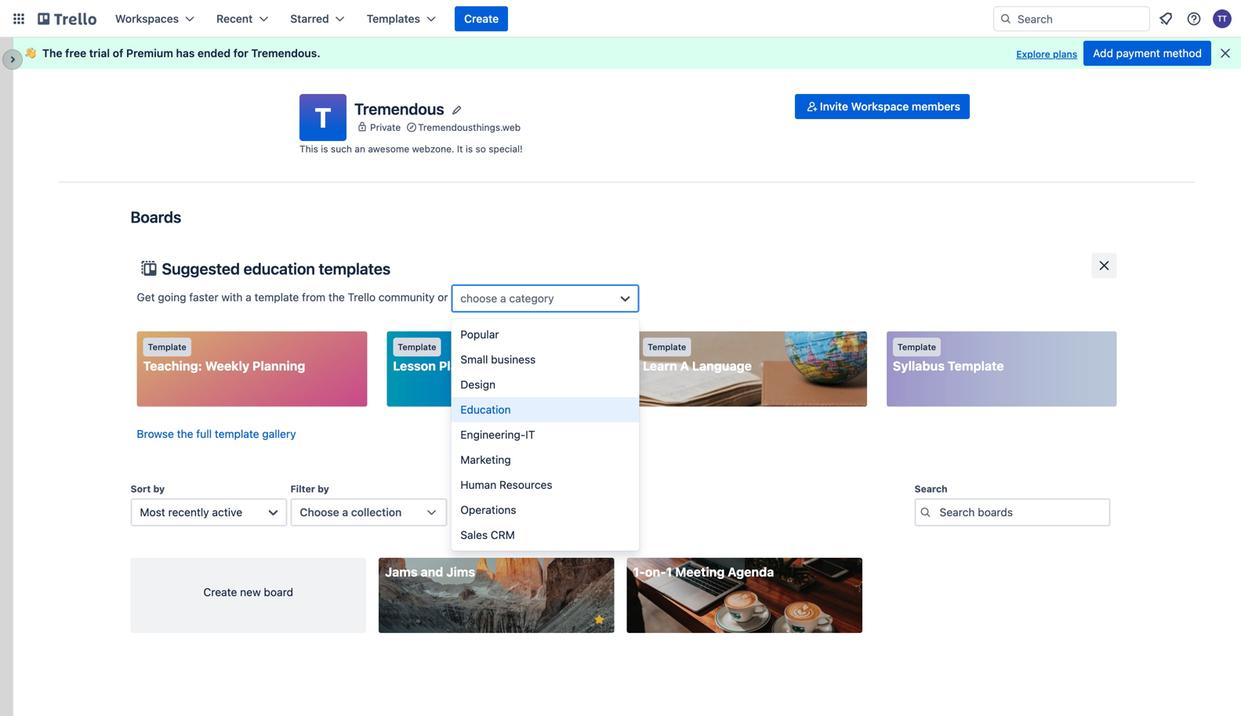 Task type: locate. For each thing, give the bounding box(es) containing it.
board
[[264, 586, 293, 599]]

search
[[914, 484, 947, 495]]

template up the teaching:
[[148, 342, 186, 352]]

most
[[140, 506, 165, 519]]

it
[[457, 143, 463, 154]]

search image
[[1000, 13, 1012, 25]]

payment
[[1116, 47, 1160, 60]]

a right choose
[[342, 506, 348, 519]]

2 by from the left
[[318, 484, 329, 495]]

engineering-it
[[460, 428, 535, 441]]

0 horizontal spatial create
[[203, 586, 237, 599]]

a
[[246, 291, 251, 304], [500, 292, 506, 305], [342, 506, 348, 519]]

template up lesson
[[398, 342, 436, 352]]

0 horizontal spatial by
[[153, 484, 165, 495]]

of
[[113, 47, 123, 60]]

a inside 'button'
[[342, 506, 348, 519]]

method
[[1163, 47, 1202, 60]]

1 horizontal spatial planning
[[439, 359, 492, 374]]

templates
[[367, 12, 420, 25]]

1 vertical spatial the
[[177, 428, 193, 441]]

business
[[491, 353, 536, 366]]

create
[[464, 12, 499, 25], [203, 586, 237, 599]]

browse
[[137, 428, 174, 441]]

1 vertical spatial create
[[203, 586, 237, 599]]

premium
[[126, 47, 173, 60]]

template up syllabus
[[897, 342, 936, 352]]

lesson
[[393, 359, 436, 374]]

1 vertical spatial tremendous
[[354, 99, 444, 118]]

0 vertical spatial template
[[254, 291, 299, 304]]

1 horizontal spatial is
[[466, 143, 473, 154]]

invite
[[820, 100, 848, 113]]

template syllabus template
[[893, 342, 1004, 374]]

small business
[[460, 353, 536, 366]]

sm image
[[804, 99, 820, 114]]

2 horizontal spatial a
[[500, 292, 506, 305]]

tremendousthings.web link
[[418, 119, 521, 135]]

is right it
[[466, 143, 473, 154]]

or
[[438, 291, 448, 304]]

a
[[680, 359, 689, 374]]

0 vertical spatial tremendous
[[251, 47, 317, 60]]

faster
[[189, 291, 218, 304]]

the
[[328, 291, 345, 304], [177, 428, 193, 441]]

the left full
[[177, 428, 193, 441]]

by for filter by
[[318, 484, 329, 495]]

template teaching: weekly planning
[[143, 342, 305, 374]]

with
[[221, 291, 243, 304]]

Search text field
[[914, 499, 1110, 527]]

a for choose a category
[[500, 292, 506, 305]]

suggested education templates
[[162, 259, 391, 278]]

template down "suggested education templates"
[[254, 291, 299, 304]]

planning inside template lesson planning
[[439, 359, 492, 374]]

by right sort on the left
[[153, 484, 165, 495]]

tremendousthings.web
[[418, 122, 521, 133]]

back to home image
[[38, 6, 96, 31]]

filter
[[290, 484, 315, 495]]

1 by from the left
[[153, 484, 165, 495]]

by for sort by
[[153, 484, 165, 495]]

browse the full template gallery link
[[137, 428, 296, 441]]

templates
[[319, 259, 391, 278]]

explore plans button
[[1016, 45, 1077, 64]]

template inside template teaching: weekly planning
[[148, 342, 186, 352]]

1 planning from the left
[[252, 359, 305, 374]]

planning right weekly
[[252, 359, 305, 374]]

ended
[[198, 47, 231, 60]]

0 vertical spatial the
[[328, 291, 345, 304]]

add payment method
[[1093, 47, 1202, 60]]

a right "choose"
[[500, 292, 506, 305]]

human resources
[[460, 479, 552, 492]]

get
[[137, 291, 155, 304]]

1-on-1 meeting agenda link
[[627, 558, 862, 633]]

0 vertical spatial create
[[464, 12, 499, 25]]

tremendous up private
[[354, 99, 444, 118]]

template up learn at the right bottom of page
[[648, 342, 686, 352]]

resources
[[499, 479, 552, 492]]

template for learn
[[648, 342, 686, 352]]

open information menu image
[[1186, 11, 1202, 27]]

the right from
[[328, 291, 345, 304]]

syllabus
[[893, 359, 945, 374]]

webzone.
[[412, 143, 454, 154]]

.
[[317, 47, 320, 60]]

on-
[[645, 565, 666, 580]]

a right with
[[246, 291, 251, 304]]

templates button
[[357, 6, 445, 31]]

meeting
[[675, 565, 725, 580]]

full
[[196, 428, 212, 441]]

sort by
[[131, 484, 165, 495]]

tremendous down starred
[[251, 47, 317, 60]]

is right this
[[321, 143, 328, 154]]

template inside "template learn a language"
[[648, 342, 686, 352]]

sort
[[131, 484, 151, 495]]

template learn a language
[[643, 342, 752, 374]]

so
[[475, 143, 486, 154]]

tremendous
[[251, 47, 317, 60], [354, 99, 444, 118]]

0 horizontal spatial planning
[[252, 359, 305, 374]]

template right full
[[215, 428, 259, 441]]

banner
[[13, 38, 1241, 69]]

recent button
[[207, 6, 278, 31]]

1 horizontal spatial a
[[342, 506, 348, 519]]

recent
[[216, 12, 253, 25]]

suggested
[[162, 259, 240, 278]]

1 is from the left
[[321, 143, 328, 154]]

education
[[460, 403, 511, 416]]

from
[[302, 291, 325, 304]]

template for teaching:
[[148, 342, 186, 352]]

workspaces
[[115, 12, 179, 25]]

trial
[[89, 47, 110, 60]]

private
[[370, 122, 401, 133]]

it
[[525, 428, 535, 441]]

1 horizontal spatial create
[[464, 12, 499, 25]]

1 horizontal spatial tremendous
[[354, 99, 444, 118]]

this
[[299, 143, 318, 154]]

an
[[355, 143, 365, 154]]

👋 the free trial of premium has ended for tremendous .
[[25, 47, 320, 60]]

wave image
[[25, 46, 36, 60]]

create button
[[455, 6, 508, 31]]

sales crm
[[460, 529, 515, 542]]

t
[[315, 101, 331, 134]]

by right filter
[[318, 484, 329, 495]]

planning up design
[[439, 359, 492, 374]]

create inside button
[[464, 12, 499, 25]]

filter by
[[290, 484, 329, 495]]

0 horizontal spatial is
[[321, 143, 328, 154]]

click to unstar this board. it will be removed from your starred list. image
[[592, 613, 606, 627]]

0 notifications image
[[1156, 9, 1175, 28]]

planning
[[252, 359, 305, 374], [439, 359, 492, 374]]

create for create new board
[[203, 586, 237, 599]]

by
[[153, 484, 165, 495], [318, 484, 329, 495]]

1 horizontal spatial by
[[318, 484, 329, 495]]

most recently active
[[140, 506, 242, 519]]

template inside template lesson planning
[[398, 342, 436, 352]]

2 planning from the left
[[439, 359, 492, 374]]



Task type: vqa. For each thing, say whether or not it's contained in the screenshot.
sm icon inside the Automation button
no



Task type: describe. For each thing, give the bounding box(es) containing it.
special!
[[489, 143, 523, 154]]

choose a category
[[460, 292, 554, 305]]

such
[[331, 143, 352, 154]]

education
[[243, 259, 315, 278]]

sales
[[460, 529, 488, 542]]

terry turtle (terryturtle) image
[[1213, 9, 1232, 28]]

add payment method button
[[1084, 41, 1211, 66]]

1 vertical spatial template
[[215, 428, 259, 441]]

template for syllabus
[[897, 342, 936, 352]]

invite workspace members button
[[795, 94, 970, 119]]

choose
[[300, 506, 339, 519]]

jams and jims link
[[379, 558, 614, 633]]

gallery
[[262, 428, 296, 441]]

crm
[[491, 529, 515, 542]]

Search field
[[993, 6, 1150, 31]]

weekly
[[205, 359, 249, 374]]

1
[[666, 565, 672, 580]]

the
[[42, 47, 62, 60]]

1 horizontal spatial the
[[328, 291, 345, 304]]

jims
[[446, 565, 475, 580]]

free
[[65, 47, 86, 60]]

template lesson planning
[[393, 342, 492, 374]]

create for create
[[464, 12, 499, 25]]

a for choose a collection
[[342, 506, 348, 519]]

awesome
[[368, 143, 409, 154]]

category
[[509, 292, 554, 305]]

agenda
[[728, 565, 774, 580]]

and
[[421, 565, 443, 580]]

1-on-1 meeting agenda
[[633, 565, 774, 580]]

operations
[[460, 504, 516, 517]]

language
[[692, 359, 752, 374]]

workspace
[[851, 100, 909, 113]]

small
[[460, 353, 488, 366]]

community
[[379, 291, 435, 304]]

collection
[[351, 506, 402, 519]]

invite workspace members
[[820, 100, 960, 113]]

primary element
[[0, 0, 1241, 38]]

add
[[1093, 47, 1113, 60]]

0 horizontal spatial a
[[246, 291, 251, 304]]

choose a collection button
[[290, 499, 447, 527]]

this is such an awesome webzone. it is so special!
[[299, 143, 523, 154]]

2 is from the left
[[466, 143, 473, 154]]

1-
[[633, 565, 645, 580]]

human
[[460, 479, 496, 492]]

new
[[240, 586, 261, 599]]

workspaces button
[[106, 6, 204, 31]]

browse the full template gallery
[[137, 428, 296, 441]]

explore plans
[[1016, 49, 1077, 60]]

jams and jims
[[385, 565, 475, 580]]

going
[[158, 291, 186, 304]]

recently
[[168, 506, 209, 519]]

boards
[[131, 208, 181, 226]]

marketing
[[460, 454, 511, 466]]

members
[[912, 100, 960, 113]]

0 horizontal spatial tremendous
[[251, 47, 317, 60]]

starred
[[290, 12, 329, 25]]

template right syllabus
[[948, 359, 1004, 374]]

choose a collection
[[300, 506, 402, 519]]

planning inside template teaching: weekly planning
[[252, 359, 305, 374]]

learn
[[643, 359, 677, 374]]

t button
[[299, 94, 347, 141]]

banner containing 👋
[[13, 38, 1241, 69]]

has
[[176, 47, 195, 60]]

0 horizontal spatial the
[[177, 428, 193, 441]]

template for lesson
[[398, 342, 436, 352]]

popular
[[460, 328, 499, 341]]

choose
[[460, 292, 497, 305]]

active
[[212, 506, 242, 519]]

jams
[[385, 565, 418, 580]]

plans
[[1053, 49, 1077, 60]]

starred button
[[281, 6, 354, 31]]

design
[[460, 378, 496, 391]]

create new board
[[203, 586, 293, 599]]

explore
[[1016, 49, 1050, 60]]

get going faster with a template from the trello community or
[[137, 291, 451, 304]]



